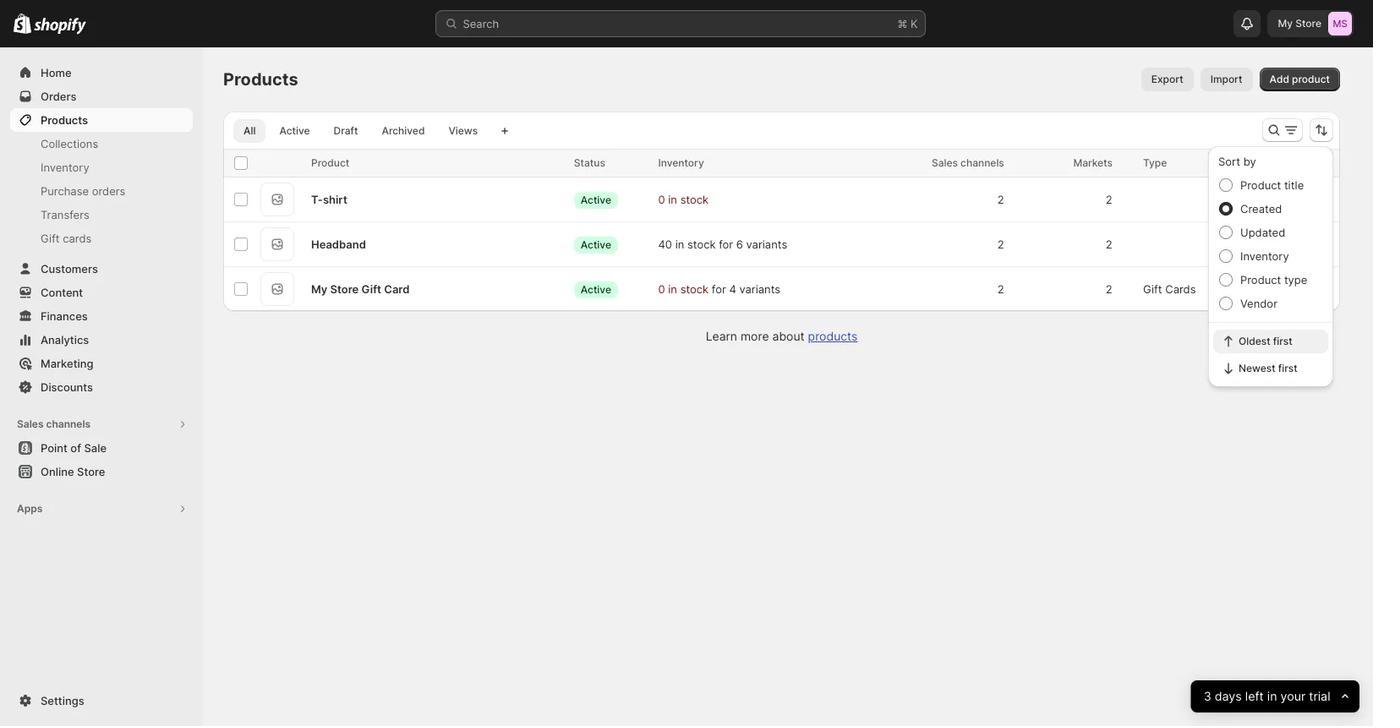 Task type: locate. For each thing, give the bounding box(es) containing it.
about
[[772, 329, 805, 343]]

0 horizontal spatial channels
[[46, 418, 91, 430]]

analytics
[[41, 333, 89, 347]]

store inside button
[[77, 465, 105, 479]]

1 vertical spatial channels
[[46, 418, 91, 430]]

first right newest
[[1278, 362, 1298, 375]]

my store gift card
[[311, 282, 410, 296]]

1 horizontal spatial sales
[[932, 156, 958, 169]]

1 vertical spatial variants
[[739, 282, 780, 296]]

2 button
[[989, 183, 1025, 216], [1097, 183, 1133, 216], [989, 227, 1025, 261], [1097, 227, 1133, 261], [989, 272, 1025, 306], [1097, 272, 1133, 306]]

title
[[1284, 178, 1304, 192]]

my store down created at right top
[[1241, 238, 1288, 251]]

created
[[1240, 202, 1282, 216]]

for for 4
[[712, 282, 726, 296]]

vendor up product title
[[1241, 156, 1276, 169]]

1 horizontal spatial sales channels
[[932, 156, 1004, 169]]

product left type
[[1240, 273, 1281, 287]]

my store for headband
[[1241, 238, 1288, 251]]

2 vertical spatial stock
[[680, 282, 709, 296]]

0 vertical spatial sales channels
[[932, 156, 1004, 169]]

products up collections
[[41, 113, 88, 127]]

active for headband
[[581, 238, 611, 251]]

my for t-shirt
[[1241, 193, 1257, 206]]

gift for gift cards
[[41, 232, 60, 245]]

0 up 40
[[658, 193, 665, 206]]

shirt
[[323, 193, 347, 206]]

t-shirt link
[[311, 191, 347, 208]]

point of sale
[[41, 441, 107, 455]]

stock down inventory button
[[680, 193, 709, 206]]

in right 40
[[675, 238, 684, 251]]

1 vertical spatial sales channels
[[17, 418, 91, 430]]

oldest first button
[[1213, 330, 1328, 353]]

my left type
[[1241, 282, 1257, 296]]

import button
[[1200, 68, 1253, 91]]

1 vertical spatial stock
[[687, 238, 716, 251]]

analytics link
[[10, 328, 193, 352]]

my store left my store icon
[[1278, 17, 1321, 30]]

for left 6
[[719, 238, 733, 251]]

inventory down updated
[[1240, 249, 1289, 263]]

my store
[[1278, 17, 1321, 30], [1241, 193, 1288, 206], [1241, 238, 1288, 251], [1241, 282, 1288, 296]]

card
[[384, 282, 410, 296]]

all
[[243, 124, 256, 137]]

views
[[448, 124, 478, 137]]

my store image
[[1328, 12, 1352, 36]]

channels inside button
[[46, 418, 91, 430]]

my store up oldest first
[[1241, 282, 1288, 296]]

0 vertical spatial sales
[[932, 156, 958, 169]]

finances
[[41, 309, 88, 323]]

1 vertical spatial vendor
[[1240, 297, 1277, 310]]

variants right the 4
[[739, 282, 780, 296]]

vendor down product type
[[1240, 297, 1277, 310]]

0 horizontal spatial products
[[41, 113, 88, 127]]

sales inside button
[[17, 418, 44, 430]]

content
[[41, 286, 83, 299]]

stock left the 4
[[680, 282, 709, 296]]

first right oldest
[[1273, 335, 1293, 347]]

product for product type
[[1240, 273, 1281, 287]]

for left the 4
[[712, 282, 726, 296]]

2
[[997, 193, 1004, 206], [1105, 193, 1113, 206], [997, 238, 1004, 251], [1105, 238, 1113, 251], [997, 282, 1004, 296], [1105, 282, 1113, 296]]

store down product title
[[1260, 193, 1288, 206]]

trial
[[1309, 689, 1331, 704]]

0 vertical spatial 0
[[658, 193, 665, 206]]

gift cards
[[1143, 282, 1196, 296]]

point
[[41, 441, 68, 455]]

stock for 0 in stock
[[680, 282, 709, 296]]

0 vertical spatial vendor
[[1241, 156, 1276, 169]]

0 vertical spatial channels
[[961, 156, 1004, 169]]

1 vertical spatial sales
[[17, 418, 44, 430]]

type
[[1143, 156, 1167, 169]]

⌘
[[897, 17, 908, 30]]

0 for 0 in stock
[[658, 193, 665, 206]]

1 horizontal spatial channels
[[961, 156, 1004, 169]]

sales
[[932, 156, 958, 169], [17, 418, 44, 430]]

purchase
[[41, 184, 89, 198]]

stock right 40
[[687, 238, 716, 251]]

learn
[[706, 329, 737, 343]]

sales channels inside button
[[17, 418, 91, 430]]

active for my store gift card
[[581, 283, 611, 295]]

1 vertical spatial product
[[1240, 178, 1281, 192]]

store down "headband"
[[330, 282, 359, 296]]

gift for gift cards
[[1143, 282, 1162, 296]]

inventory up purchase
[[41, 161, 89, 174]]

add product link
[[1259, 68, 1340, 91]]

product down draft link
[[311, 156, 349, 169]]

my down created at right top
[[1241, 238, 1257, 251]]

your
[[1281, 689, 1306, 704]]

0 vertical spatial first
[[1273, 335, 1293, 347]]

first
[[1273, 335, 1293, 347], [1278, 362, 1298, 375]]

in right left in the right of the page
[[1267, 689, 1277, 704]]

0 vertical spatial variants
[[746, 238, 787, 251]]

40
[[658, 238, 672, 251]]

product inside button
[[311, 156, 349, 169]]

in inside dropdown button
[[1267, 689, 1277, 704]]

active for t-shirt
[[581, 193, 611, 206]]

in down 40
[[668, 282, 677, 296]]

vendor
[[1241, 156, 1276, 169], [1240, 297, 1277, 310]]

purchase orders
[[41, 184, 125, 198]]

1 horizontal spatial inventory
[[658, 156, 704, 169]]

0 vertical spatial products
[[223, 69, 298, 90]]

channels
[[961, 156, 1004, 169], [46, 418, 91, 430]]

finances link
[[10, 304, 193, 328]]

active
[[279, 124, 310, 137], [581, 193, 611, 206], [581, 238, 611, 251], [581, 283, 611, 295]]

tab list containing all
[[230, 118, 491, 143]]

1 vertical spatial first
[[1278, 362, 1298, 375]]

left
[[1245, 689, 1264, 704]]

for for 6
[[719, 238, 733, 251]]

export
[[1151, 73, 1183, 85]]

inventory
[[658, 156, 704, 169], [41, 161, 89, 174], [1240, 249, 1289, 263]]

tab list
[[230, 118, 491, 143]]

stock
[[680, 193, 709, 206], [687, 238, 716, 251], [680, 282, 709, 296]]

collections link
[[10, 132, 193, 156]]

home
[[41, 66, 72, 79]]

0 down 40
[[658, 282, 665, 296]]

of
[[70, 441, 81, 455]]

apps button
[[10, 497, 193, 521]]

product
[[311, 156, 349, 169], [1240, 178, 1281, 192], [1240, 273, 1281, 287]]

online store link
[[10, 460, 193, 484]]

0 horizontal spatial inventory
[[41, 161, 89, 174]]

archived link
[[372, 119, 435, 143]]

products up all
[[223, 69, 298, 90]]

t-shirt
[[311, 193, 347, 206]]

draft link
[[323, 119, 368, 143]]

inventory up 0 in stock at the top of page
[[658, 156, 704, 169]]

product down vendor button
[[1240, 178, 1281, 192]]

my down product title
[[1241, 193, 1257, 206]]

my
[[1278, 17, 1293, 30], [1241, 193, 1257, 206], [1241, 238, 1257, 251], [311, 282, 327, 296], [1241, 282, 1257, 296]]

3 days left in your trial
[[1204, 689, 1331, 704]]

1 vertical spatial 0
[[658, 282, 665, 296]]

product type
[[1240, 273, 1307, 287]]

0 vertical spatial product
[[311, 156, 349, 169]]

2 vertical spatial product
[[1240, 273, 1281, 287]]

in down inventory button
[[668, 193, 677, 206]]

3 days left in your trial button
[[1191, 681, 1360, 713]]

1 vertical spatial for
[[712, 282, 726, 296]]

0 horizontal spatial sales
[[17, 418, 44, 430]]

1 0 from the top
[[658, 193, 665, 206]]

headband link
[[311, 236, 366, 253]]

stock for 40 in stock
[[687, 238, 716, 251]]

0
[[658, 193, 665, 206], [658, 282, 665, 296]]

my store down product title
[[1241, 193, 1288, 206]]

1 vertical spatial products
[[41, 113, 88, 127]]

shopify image
[[14, 13, 31, 34]]

1 vendor from the top
[[1241, 156, 1276, 169]]

2 horizontal spatial gift
[[1143, 282, 1162, 296]]

variants right 6
[[746, 238, 787, 251]]

3
[[1204, 689, 1212, 704]]

2 0 from the top
[[658, 282, 665, 296]]

store up oldest first button
[[1260, 282, 1288, 296]]

status
[[574, 156, 605, 169]]

purchase orders link
[[10, 179, 193, 203]]

0 horizontal spatial sales channels
[[17, 418, 91, 430]]

0 vertical spatial for
[[719, 238, 733, 251]]

first for oldest first
[[1273, 335, 1293, 347]]

product button
[[311, 155, 366, 172]]

0 horizontal spatial gift
[[41, 232, 60, 245]]

store down sale
[[77, 465, 105, 479]]

transfers
[[41, 208, 89, 222]]

product for product
[[311, 156, 349, 169]]

gift cards
[[41, 232, 92, 245]]

more
[[741, 329, 769, 343]]



Task type: describe. For each thing, give the bounding box(es) containing it.
archived
[[382, 124, 425, 137]]

0 in stock for 4 variants
[[658, 282, 780, 296]]

inventory inside inventory button
[[658, 156, 704, 169]]

newest
[[1239, 362, 1276, 375]]

orders link
[[10, 85, 193, 108]]

in for 0 in stock for 4 variants
[[668, 282, 677, 296]]

store up product type
[[1260, 238, 1288, 251]]

my down "headband"
[[311, 282, 327, 296]]

product for product title
[[1240, 178, 1281, 192]]

4
[[729, 282, 736, 296]]

in for 0 in stock
[[668, 193, 677, 206]]

all button
[[233, 119, 266, 143]]

export button
[[1141, 68, 1194, 91]]

import
[[1210, 73, 1243, 85]]

k
[[911, 17, 918, 30]]

inventory inside inventory link
[[41, 161, 89, 174]]

inventory button
[[658, 155, 721, 172]]

my left my store icon
[[1278, 17, 1293, 30]]

updated
[[1240, 226, 1285, 239]]

discounts
[[41, 380, 93, 394]]

in for 40 in stock for 6 variants
[[675, 238, 684, 251]]

learn more about products
[[706, 329, 858, 343]]

2 horizontal spatial inventory
[[1240, 249, 1289, 263]]

variants for 0 in stock for 4 variants
[[739, 282, 780, 296]]

0 for 0 in stock for 4 variants
[[658, 282, 665, 296]]

type
[[1284, 273, 1307, 287]]

transfers link
[[10, 203, 193, 227]]

gift cards link
[[10, 227, 193, 250]]

shopify image
[[34, 18, 86, 34]]

by
[[1243, 155, 1256, 168]]

collections
[[41, 137, 98, 150]]

inventory link
[[10, 156, 193, 179]]

online store button
[[0, 460, 203, 484]]

online
[[41, 465, 74, 479]]

marketing
[[41, 357, 93, 370]]

cards
[[63, 232, 92, 245]]

products link
[[808, 329, 858, 343]]

settings
[[41, 694, 84, 708]]

orders
[[92, 184, 125, 198]]

cards
[[1165, 282, 1196, 296]]

product
[[1292, 73, 1330, 85]]

1 horizontal spatial gift
[[361, 282, 381, 296]]

first for newest first
[[1278, 362, 1298, 375]]

newest first
[[1239, 362, 1298, 375]]

my store gift card link
[[311, 281, 410, 298]]

store left my store icon
[[1295, 17, 1321, 30]]

views link
[[438, 119, 488, 143]]

0 in stock
[[658, 193, 709, 206]]

sort by
[[1218, 155, 1256, 168]]

0 vertical spatial stock
[[680, 193, 709, 206]]

products inside products link
[[41, 113, 88, 127]]

my for my store gift card
[[1241, 282, 1257, 296]]

1 horizontal spatial products
[[223, 69, 298, 90]]

oldest first
[[1239, 335, 1293, 347]]

my store for my store gift card
[[1241, 282, 1288, 296]]

t-
[[311, 193, 323, 206]]

draft
[[334, 124, 358, 137]]

orders
[[41, 90, 76, 103]]

days
[[1215, 689, 1242, 704]]

search
[[463, 17, 499, 30]]

2 vendor from the top
[[1240, 297, 1277, 310]]

point of sale link
[[10, 436, 193, 460]]

products
[[808, 329, 858, 343]]

sale
[[84, 441, 107, 455]]

vendor button
[[1241, 155, 1293, 172]]

⌘ k
[[897, 17, 918, 30]]

vendor inside button
[[1241, 156, 1276, 169]]

point of sale button
[[0, 436, 203, 460]]

products link
[[10, 108, 193, 132]]

6
[[736, 238, 743, 251]]

markets
[[1073, 156, 1113, 169]]

sales channels button
[[10, 413, 193, 436]]

headband
[[311, 238, 366, 251]]

content link
[[10, 281, 193, 304]]

sort
[[1218, 155, 1240, 168]]

oldest
[[1239, 335, 1270, 347]]

online store
[[41, 465, 105, 479]]

discounts link
[[10, 375, 193, 399]]

my store for t-shirt
[[1241, 193, 1288, 206]]

add product
[[1270, 73, 1330, 85]]

type button
[[1143, 155, 1184, 172]]

home link
[[10, 61, 193, 85]]

variants for 40 in stock for 6 variants
[[746, 238, 787, 251]]

customers
[[41, 262, 98, 276]]

newest first button
[[1213, 357, 1328, 380]]

add
[[1270, 73, 1289, 85]]

my for headband
[[1241, 238, 1257, 251]]

marketing link
[[10, 352, 193, 375]]



